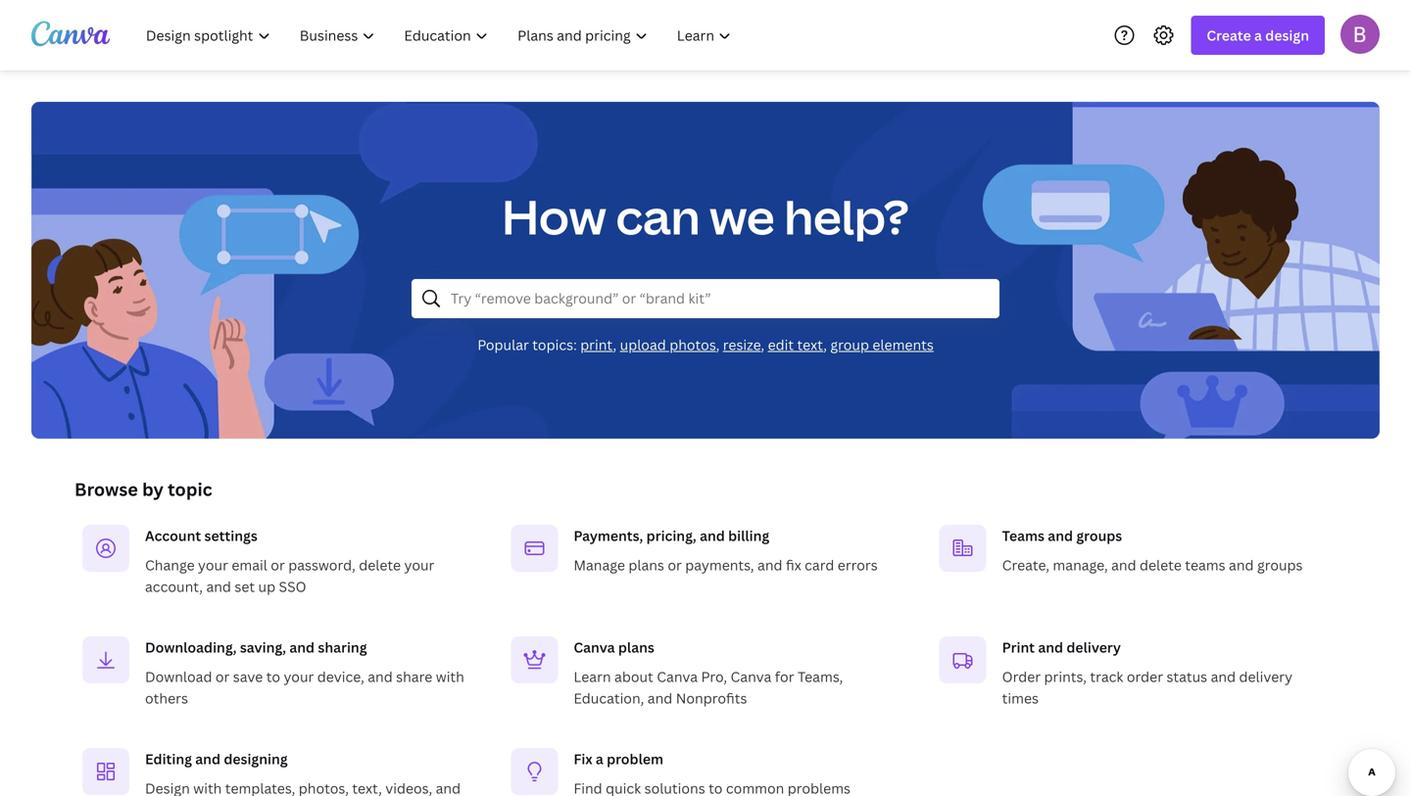 Task type: vqa. For each thing, say whether or not it's contained in the screenshot.


Task type: describe. For each thing, give the bounding box(es) containing it.
edit
[[768, 336, 794, 354]]

editing and designing link
[[67, 741, 479, 797]]

popular topics: print , upload photos , resize , edit text , group elements
[[477, 336, 934, 354]]

up
[[258, 578, 275, 596]]

1 , from the left
[[613, 336, 617, 354]]

others
[[145, 689, 188, 708]]

teams,
[[798, 668, 843, 686]]

set
[[235, 578, 255, 596]]

0 horizontal spatial your
[[198, 556, 228, 575]]

and inside order prints, track order status and delivery times
[[1211, 668, 1236, 686]]

print and delivery
[[1002, 638, 1121, 657]]

password,
[[288, 556, 355, 575]]

2 horizontal spatial canva
[[731, 668, 772, 686]]

saving,
[[240, 638, 286, 657]]

email
[[232, 556, 267, 575]]

create
[[1207, 26, 1251, 45]]

browse
[[74, 478, 138, 502]]

order prints, track order status and delivery times
[[1002, 668, 1293, 708]]

problem
[[607, 750, 663, 769]]

and up the manage, at the bottom
[[1048, 527, 1073, 545]]

teams
[[1002, 527, 1045, 545]]

0 horizontal spatial delivery
[[1067, 638, 1121, 657]]

3 , from the left
[[761, 336, 764, 354]]

share
[[396, 668, 432, 686]]

times
[[1002, 689, 1039, 708]]

order
[[1127, 668, 1163, 686]]

with
[[436, 668, 464, 686]]

2 horizontal spatial or
[[668, 556, 682, 575]]

a for fix
[[596, 750, 603, 769]]

settings
[[204, 527, 257, 545]]

save
[[233, 668, 263, 686]]

browse by topic
[[74, 478, 212, 502]]

or inside "download or save to your device, and share with others"
[[215, 668, 230, 686]]

create, manage, and delete teams and groups
[[1002, 556, 1303, 575]]

for
[[775, 668, 794, 686]]

help?
[[784, 184, 909, 248]]

group
[[830, 336, 869, 354]]

1 vertical spatial groups
[[1257, 556, 1303, 575]]

2 horizontal spatial your
[[404, 556, 434, 575]]

and right the manage, at the bottom
[[1111, 556, 1136, 575]]

teams
[[1185, 556, 1225, 575]]

popular
[[477, 336, 529, 354]]

status
[[1167, 668, 1207, 686]]

download
[[145, 668, 212, 686]]

learn
[[574, 668, 611, 686]]

upload
[[620, 336, 666, 354]]

payments,
[[685, 556, 754, 575]]

fix a problem link
[[495, 741, 908, 797]]

and inside the 'learn about canva pro, canva for teams, education, and nonprofits'
[[648, 689, 672, 708]]

0 horizontal spatial canva
[[574, 638, 615, 657]]

fix a problem
[[574, 750, 663, 769]]

resize link
[[723, 336, 761, 354]]

print
[[580, 336, 613, 354]]

a for create
[[1254, 26, 1262, 45]]

plans for manage
[[628, 556, 664, 575]]

how
[[502, 184, 606, 248]]

create,
[[1002, 556, 1049, 575]]

Try "remove background" or "brand kit" search field
[[451, 280, 987, 317]]

1 horizontal spatial canva
[[657, 668, 698, 686]]

plans for canva
[[618, 638, 654, 657]]

top level navigation element
[[133, 16, 748, 55]]

bob builder image
[[1341, 14, 1380, 54]]

resize
[[723, 336, 761, 354]]

and right "saving,"
[[289, 638, 315, 657]]



Task type: locate. For each thing, give the bounding box(es) containing it.
elements
[[872, 336, 934, 354]]

delivery inside order prints, track order status and delivery times
[[1239, 668, 1293, 686]]

a inside dropdown button
[[1254, 26, 1262, 45]]

a inside 'link'
[[596, 750, 603, 769]]

canva plans
[[574, 638, 654, 657]]

your
[[198, 556, 228, 575], [404, 556, 434, 575], [284, 668, 314, 686]]

1 vertical spatial a
[[596, 750, 603, 769]]

payments, pricing, and billing
[[574, 527, 769, 545]]

topic
[[168, 478, 212, 502]]

nonprofits
[[676, 689, 747, 708]]

1 delete from the left
[[359, 556, 401, 575]]

learn about canva pro, canva for teams, education, and nonprofits
[[574, 668, 843, 708]]

download or save to your device, and share with others
[[145, 668, 464, 708]]

your right "password,"
[[404, 556, 434, 575]]

and right the editing
[[195, 750, 220, 769]]

fix
[[574, 750, 592, 769]]

payments,
[[574, 527, 643, 545]]

manage
[[574, 556, 625, 575]]

plans up about
[[618, 638, 654, 657]]

,
[[613, 336, 617, 354], [716, 336, 720, 354], [761, 336, 764, 354], [823, 336, 827, 354]]

and inside the change your email or password, delete your account, and set up sso
[[206, 578, 231, 596]]

edit text link
[[768, 336, 823, 354]]

1 vertical spatial plans
[[618, 638, 654, 657]]

pricing,
[[646, 527, 696, 545]]

manage plans or payments, and fix card errors
[[574, 556, 878, 575]]

1 horizontal spatial delete
[[1140, 556, 1182, 575]]

plans
[[628, 556, 664, 575], [618, 638, 654, 657]]

how can we help?
[[502, 184, 909, 248]]

device,
[[317, 668, 364, 686]]

editing and designing
[[145, 750, 288, 769]]

0 horizontal spatial groups
[[1076, 527, 1122, 545]]

teams and groups
[[1002, 527, 1122, 545]]

0 horizontal spatial delete
[[359, 556, 401, 575]]

group elements link
[[830, 336, 934, 354]]

or
[[271, 556, 285, 575], [668, 556, 682, 575], [215, 668, 230, 686]]

1 horizontal spatial a
[[1254, 26, 1262, 45]]

your right to
[[284, 668, 314, 686]]

delete
[[359, 556, 401, 575], [1140, 556, 1182, 575]]

print
[[1002, 638, 1035, 657]]

0 vertical spatial delivery
[[1067, 638, 1121, 657]]

a right fix
[[596, 750, 603, 769]]

groups up the manage, at the bottom
[[1076, 527, 1122, 545]]

a
[[1254, 26, 1262, 45], [596, 750, 603, 769]]

change your email or password, delete your account, and set up sso
[[145, 556, 434, 596]]

or down payments, pricing, and billing
[[668, 556, 682, 575]]

manage,
[[1053, 556, 1108, 575]]

0 horizontal spatial a
[[596, 750, 603, 769]]

your inside "download or save to your device, and share with others"
[[284, 668, 314, 686]]

and inside 'link'
[[195, 750, 220, 769]]

delete inside the change your email or password, delete your account, and set up sso
[[359, 556, 401, 575]]

, left "resize" link
[[716, 336, 720, 354]]

create a design
[[1207, 26, 1309, 45]]

and up payments,
[[700, 527, 725, 545]]

billing
[[728, 527, 769, 545]]

upload photos link
[[620, 336, 716, 354]]

, left edit
[[761, 336, 764, 354]]

delete left teams
[[1140, 556, 1182, 575]]

delivery up track
[[1067, 638, 1121, 657]]

0 vertical spatial groups
[[1076, 527, 1122, 545]]

delete right "password,"
[[359, 556, 401, 575]]

about
[[614, 668, 653, 686]]

and left share
[[368, 668, 393, 686]]

topics:
[[532, 336, 577, 354]]

to
[[266, 668, 280, 686]]

can
[[616, 184, 700, 248]]

and left set
[[206, 578, 231, 596]]

a left design
[[1254, 26, 1262, 45]]

sharing
[[318, 638, 367, 657]]

track
[[1090, 668, 1123, 686]]

0 horizontal spatial or
[[215, 668, 230, 686]]

delivery right status at the bottom right
[[1239, 668, 1293, 686]]

pro,
[[701, 668, 727, 686]]

groups right teams
[[1257, 556, 1303, 575]]

2 , from the left
[[716, 336, 720, 354]]

print link
[[580, 336, 613, 354]]

change
[[145, 556, 195, 575]]

text
[[797, 336, 823, 354]]

1 horizontal spatial your
[[284, 668, 314, 686]]

1 vertical spatial delivery
[[1239, 668, 1293, 686]]

your down account settings
[[198, 556, 228, 575]]

account settings
[[145, 527, 257, 545]]

downloading, saving, and sharing
[[145, 638, 367, 657]]

downloading,
[[145, 638, 237, 657]]

and right status at the bottom right
[[1211, 668, 1236, 686]]

1 horizontal spatial delivery
[[1239, 668, 1293, 686]]

account
[[145, 527, 201, 545]]

1 horizontal spatial or
[[271, 556, 285, 575]]

and down about
[[648, 689, 672, 708]]

by
[[142, 478, 164, 502]]

create a design button
[[1191, 16, 1325, 55]]

0 vertical spatial a
[[1254, 26, 1262, 45]]

design
[[1265, 26, 1309, 45]]

canva left pro,
[[657, 668, 698, 686]]

order
[[1002, 668, 1041, 686]]

or inside the change your email or password, delete your account, and set up sso
[[271, 556, 285, 575]]

canva left for
[[731, 668, 772, 686]]

plans down pricing,
[[628, 556, 664, 575]]

prints,
[[1044, 668, 1087, 686]]

designing
[[224, 750, 288, 769]]

and right print
[[1038, 638, 1063, 657]]

errors
[[838, 556, 878, 575]]

we
[[710, 184, 775, 248]]

card
[[805, 556, 834, 575]]

2 delete from the left
[[1140, 556, 1182, 575]]

canva
[[574, 638, 615, 657], [657, 668, 698, 686], [731, 668, 772, 686]]

education,
[[574, 689, 644, 708]]

or left save
[[215, 668, 230, 686]]

1 horizontal spatial groups
[[1257, 556, 1303, 575]]

0 vertical spatial plans
[[628, 556, 664, 575]]

groups
[[1076, 527, 1122, 545], [1257, 556, 1303, 575]]

sso
[[279, 578, 306, 596]]

, left upload
[[613, 336, 617, 354]]

and left fix
[[758, 556, 782, 575]]

and right teams
[[1229, 556, 1254, 575]]

, left group
[[823, 336, 827, 354]]

canva up the learn
[[574, 638, 615, 657]]

and
[[700, 527, 725, 545], [1048, 527, 1073, 545], [758, 556, 782, 575], [1111, 556, 1136, 575], [1229, 556, 1254, 575], [206, 578, 231, 596], [289, 638, 315, 657], [1038, 638, 1063, 657], [368, 668, 393, 686], [1211, 668, 1236, 686], [648, 689, 672, 708], [195, 750, 220, 769]]

4 , from the left
[[823, 336, 827, 354]]

fix
[[786, 556, 801, 575]]

and inside "download or save to your device, and share with others"
[[368, 668, 393, 686]]

photos
[[669, 336, 716, 354]]

account,
[[145, 578, 203, 596]]

or up up
[[271, 556, 285, 575]]

editing
[[145, 750, 192, 769]]



